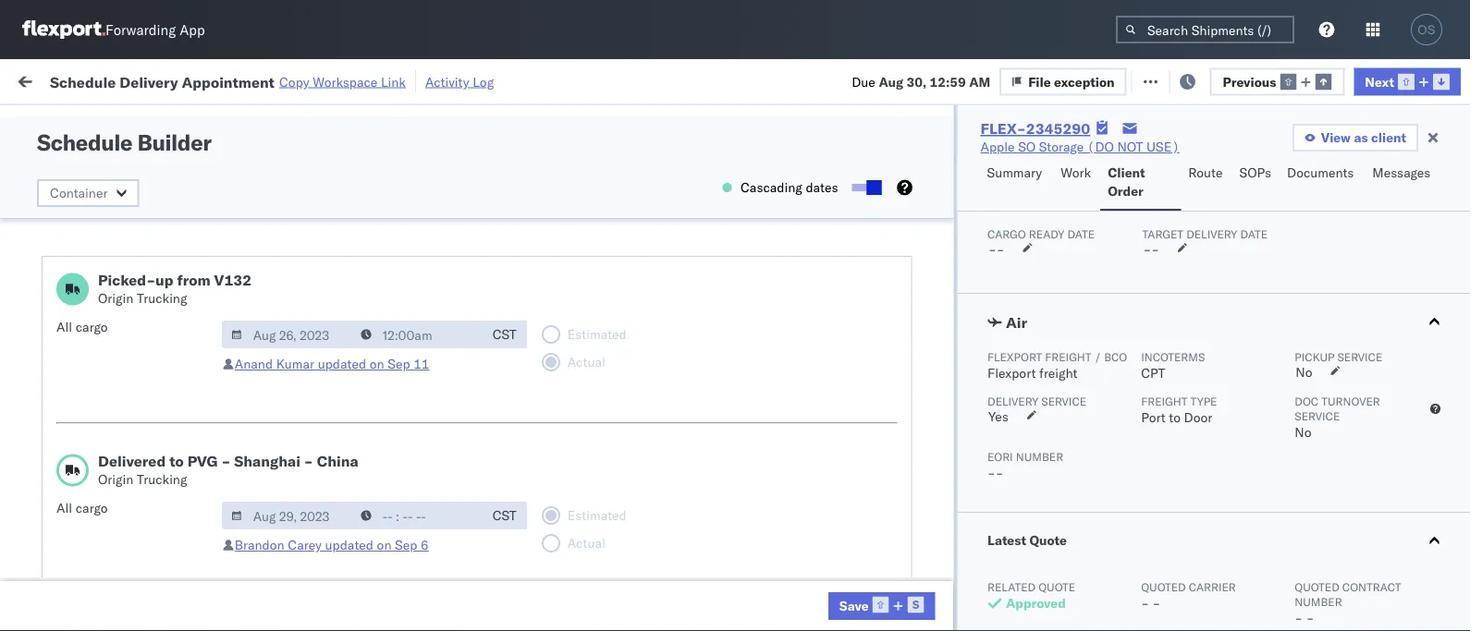 Task type: vqa. For each thing, say whether or not it's contained in the screenshot.
middle External
no



Task type: describe. For each thing, give the bounding box(es) containing it.
1 vertical spatial documents
[[43, 549, 109, 565]]

from for confirm pickup from amsterdam airport schiphol, haarlemmermeer, netherlands link
[[133, 490, 160, 506]]

as
[[1355, 130, 1369, 146]]

cst for picked-up from v132
[[493, 327, 517, 343]]

v132
[[214, 271, 252, 290]]

service inside "doc turnover service"
[[1295, 410, 1340, 424]]

madrid–
[[174, 286, 223, 303]]

delivered to pvg - shanghai - china origin trucking
[[98, 452, 359, 488]]

2342348
[[1061, 581, 1117, 598]]

on for picked-up from v132
[[370, 356, 385, 372]]

4:00
[[298, 541, 326, 557]]

1 horizontal spatial file
[[1156, 72, 1178, 88]]

0 horizontal spatial file exception
[[1029, 73, 1115, 90]]

all for picked-
[[56, 319, 72, 335]]

9,
[[418, 500, 430, 516]]

taiwan
[[1209, 419, 1250, 435]]

2130383
[[1061, 541, 1117, 557]]

12:59 for 12:59 am mdt, jun 15, 2023
[[298, 419, 334, 435]]

related
[[988, 581, 1036, 595]]

bill
[[153, 124, 172, 140]]

client
[[1108, 165, 1146, 181]]

lagerfeld for flex-2130497
[[992, 500, 1047, 516]]

1 vertical spatial freight
[[1039, 366, 1078, 382]]

am for 12:59 am mdt, jun 15, 2023
[[337, 419, 359, 435]]

id
[[1015, 151, 1027, 165]]

spain
[[187, 305, 221, 321]]

from for schedule pickup from los angeles international airport link
[[144, 205, 171, 221]]

doc
[[1295, 395, 1319, 409]]

filters
[[801, 71, 838, 87]]

cargo
[[988, 228, 1026, 241]]

12:59 for 12:59 am mst, feb 28, 2023
[[298, 378, 334, 394]]

shanghai inside the delivered to pvg - shanghai - china origin trucking
[[234, 452, 301, 471]]

app
[[180, 21, 205, 38]]

11,
[[413, 541, 433, 557]]

MMM D, YYYY text field
[[222, 321, 353, 349]]

confirm pickup from los angeles, ca link
[[20, 335, 241, 354]]

ca for schedule pickup from los angeles, ca link for unknown
[[43, 468, 60, 484]]

carey
[[288, 537, 322, 554]]

los for confirm pickup from los angeles, ca link
[[145, 336, 165, 352]]

test for flex-2130383
[[874, 541, 898, 557]]

confirm pickup from amsterdam airport schiphol, haarlemmermeer, netherlands link
[[39, 489, 278, 543]]

ac ram
[[686, 215, 734, 231]]

1 resize handle column header from the left
[[265, 143, 287, 632]]

by:
[[67, 113, 85, 130]]

filtered
[[19, 113, 64, 130]]

los down order
[[1140, 215, 1160, 231]]

date for cargo ready date
[[1067, 228, 1095, 241]]

ocean lcl
[[566, 419, 630, 435]]

2 resize handle column header from the left
[[470, 143, 492, 632]]

0 vertical spatial schedule delivery appointment button
[[39, 254, 224, 274]]

from for schedule pickup from los angeles, ca link for unknown
[[144, 449, 171, 465]]

client order button
[[1101, 156, 1182, 211]]

filtered by:
[[19, 113, 85, 130]]

:
[[143, 115, 146, 129]]

unknown for ocean fcl
[[298, 337, 356, 353]]

1 vertical spatial 2345290
[[1061, 256, 1117, 272]]

759 at risk
[[340, 72, 404, 88]]

0 vertical spatial flex-2345290
[[981, 119, 1091, 138]]

test for flex-1919146
[[864, 134, 889, 150]]

3 unknown from the top
[[298, 459, 356, 476]]

ca for schedule pickup from los angeles, ca link for 12:59 am mst, feb 28, 2023
[[43, 386, 60, 402]]

delivery inside button
[[93, 173, 141, 190]]

am for 12:59 am mdt, aug 30, 2023
[[337, 256, 359, 272]]

0 vertical spatial freight
[[1045, 351, 1092, 364]]

angeles, for schedule pickup from los angeles, ca link for 12:59 am mst, feb 28, 2023
[[198, 368, 249, 384]]

delivery up the delivered
[[101, 418, 148, 434]]

2 upload customs clearance documents link from the top
[[43, 611, 263, 632]]

abcd1234560
[[1325, 337, 1416, 353]]

mbl/
[[1445, 151, 1471, 165]]

builder
[[137, 129, 211, 156]]

flex-1919146
[[1021, 134, 1117, 150]]

confirm pickup from los angeles, ca button
[[20, 335, 241, 356]]

confirm delivery button
[[43, 173, 141, 193]]

tghu6680920
[[1325, 133, 1416, 149]]

not left related
[[944, 581, 969, 598]]

view as client button
[[1293, 124, 1419, 152]]

6
[[421, 537, 429, 554]]

flex-1857563
[[1021, 215, 1117, 231]]

doc turnover service
[[1295, 395, 1380, 424]]

0 horizontal spatial file
[[1029, 73, 1052, 90]]

7 resize handle column header from the left
[[1108, 143, 1130, 632]]

container button
[[37, 179, 139, 207]]

anand kumar updated on sep 11
[[235, 356, 430, 372]]

cargo for picked-
[[76, 319, 108, 335]]

/
[[1095, 351, 1101, 364]]

flex-1919147
[[1021, 378, 1117, 394]]

from for schedule pickup from madrid– barajas airport, madrid, spain "link"
[[144, 286, 171, 303]]

unknown for air
[[298, 215, 356, 231]]

port inside "departure port" button
[[1193, 151, 1214, 165]]

airport for 3:59 pm mdt, may 9, 2023
[[1324, 500, 1365, 516]]

shanghai for 12:59 am mdt, sep 15, 2023
[[1140, 581, 1195, 598]]

anand kumar updated on sep 11 button
[[235, 356, 430, 372]]

2 flexport from the top
[[988, 366, 1036, 382]]

delivery up :
[[120, 72, 178, 91]]

flex-2389690
[[1021, 419, 1117, 435]]

numbers inside exception: missing bill of lading numbers
[[39, 142, 92, 158]]

1 ag from the left
[[868, 419, 885, 435]]

my
[[19, 67, 48, 93]]

2023 for 12:59 am mdt, aug 30, 2023
[[449, 256, 481, 272]]

test for flex-2130497
[[874, 500, 898, 516]]

dates
[[806, 179, 839, 196]]

target delivery date
[[1143, 228, 1268, 241]]

integration for ocean fcl
[[807, 541, 871, 557]]

bookings test consignee for flex-1919146
[[807, 134, 954, 150]]

1 horizontal spatial 30,
[[907, 73, 927, 90]]

eori number --
[[988, 451, 1064, 482]]

air inside air button
[[1006, 314, 1027, 333]]

international for 3:59 pm mdt, may 9, 2023
[[1246, 500, 1321, 516]]

2 vertical spatial no
[[1295, 425, 1312, 441]]

karl for flex-2130383
[[965, 541, 989, 557]]

from for confirm pickup from los angeles, ca link
[[114, 336, 141, 352]]

clearance inside upload customs clearance documents 'button'
[[143, 612, 203, 628]]

upload proof of delivery button
[[43, 580, 185, 600]]

quoted for -
[[1141, 581, 1186, 595]]

integration for ocean lcl
[[807, 419, 871, 435]]

missing
[[104, 124, 150, 140]]

1 integration test account - on ag from the left
[[686, 419, 885, 435]]

schedule pickup from los angeles international airport link
[[43, 204, 263, 241]]

1919146
[[1061, 134, 1117, 150]]

0 horizontal spatial exception
[[1055, 73, 1115, 90]]

shanghai, for flex-1662119
[[1140, 337, 1199, 353]]

1 upload customs clearance documents link from the top
[[43, 530, 263, 567]]

freight type port to door
[[1141, 395, 1217, 426]]

international inside schedule pickup from los angeles international airport
[[43, 223, 118, 240]]

delivery up yes on the right bottom
[[988, 395, 1039, 409]]

0 vertical spatial no
[[151, 115, 166, 129]]

confirm pickup from los angeles, ca
[[20, 336, 241, 352]]

picked-up from v132 origin trucking
[[98, 271, 252, 307]]

28,
[[422, 378, 443, 394]]

upload customs clearance documents for second 'upload customs clearance documents' link from the bottom of the page
[[43, 531, 203, 565]]

track
[[470, 72, 500, 88]]

schedule delivery appointment for schedule delivery appointment link to the bottom
[[43, 418, 228, 434]]

upload for second 'upload customs clearance documents' link from the bottom of the page
[[43, 531, 85, 547]]

2 vertical spatial sep
[[397, 581, 421, 598]]

all cargo for picked-
[[56, 319, 108, 335]]

delivery inside button
[[138, 581, 185, 597]]

all for delivered
[[56, 500, 72, 517]]

0 vertical spatial schedule delivery appointment link
[[39, 254, 224, 272]]

customs for 2nd 'upload customs clearance documents' link from the top of the page
[[88, 612, 140, 628]]

number
[[1016, 451, 1064, 464]]

pickup for schedule pickup from los angeles international airport link
[[101, 205, 141, 221]]

route button
[[1182, 156, 1233, 211]]

account for flex-2389690
[[902, 419, 951, 435]]

0 horizontal spatial 30,
[[425, 256, 445, 272]]

to for filters
[[738, 71, 750, 87]]

10 resize handle column header from the left
[[1438, 143, 1460, 632]]

exception: missing bill of lading numbers
[[39, 124, 230, 158]]

205 on track
[[425, 72, 500, 88]]

airport for 12:59 am mdt, sep 15, 2023
[[1324, 581, 1365, 598]]

china inside the delivered to pvg - shanghai - china origin trucking
[[317, 452, 359, 471]]

1 vertical spatial schedule delivery appointment link
[[43, 417, 228, 435]]

to for -
[[169, 452, 184, 471]]

customs for second 'upload customs clearance documents' link from the bottom of the page
[[88, 531, 140, 547]]

import work button
[[148, 59, 241, 101]]

jun for 15,
[[397, 419, 419, 435]]

15, for sep
[[424, 581, 444, 598]]

2023 for 12:59 am mdt, sep 15, 2023
[[447, 581, 479, 598]]

type
[[1191, 395, 1217, 409]]

storage inside 'link'
[[1040, 139, 1084, 155]]

air for 12:59 am mdt, sep 15, 2023
[[566, 581, 583, 598]]

1662119
[[1061, 337, 1117, 353]]

work button
[[1054, 156, 1101, 211]]

am for 12:59 am mst, feb 28, 2023
[[337, 378, 359, 394]]

2130497
[[1061, 500, 1117, 516]]

test for flex-2389690
[[874, 419, 898, 435]]

route
[[1189, 165, 1223, 181]]

view as client
[[1322, 130, 1407, 146]]

integration test account - karl lagerfeld for flex-2130383
[[807, 541, 1047, 557]]

(do left save button
[[793, 581, 820, 598]]

schedule inside schedule pickup from madrid– barajas airport, madrid, spain
[[43, 286, 97, 303]]

flex-2342348
[[1021, 581, 1117, 598]]

not up save
[[823, 581, 849, 598]]

activity
[[425, 74, 470, 90]]

shanghai for 12:59 am mdt, aug 30, 2023
[[1140, 256, 1195, 272]]

up
[[155, 271, 173, 290]]

brandon carey updated on sep 6 button
[[235, 537, 429, 554]]

documents inside 'button'
[[43, 630, 109, 632]]

consignee for flex-1893088
[[892, 459, 954, 476]]

appointment for schedule delivery appointment link to the bottom
[[152, 418, 228, 434]]

pudong for flex-2342348
[[1198, 581, 1243, 598]]

international for 12:59 am mdt, aug 30, 2023
[[1246, 256, 1321, 272]]

los for schedule pickup from los angeles international airport link
[[174, 205, 195, 221]]

confirm for confirm pickup from los angeles, ca
[[20, 336, 68, 352]]

batch action
[[1368, 72, 1448, 88]]

(do down the integration test account - suitsupply
[[913, 256, 940, 272]]

confirm for confirm pickup from amsterdam airport schiphol, haarlemmermeer, netherlands
[[39, 490, 86, 506]]

madrid,
[[138, 305, 184, 321]]

updated for picked-up from v132
[[318, 356, 366, 372]]

mdt, for 3:59 pm mdt, may 9, 2023
[[353, 500, 385, 516]]

MMM D, YYYY text field
[[222, 502, 353, 530]]

delivery service
[[988, 395, 1087, 409]]

1 clearance from the top
[[143, 531, 203, 547]]

air for 12:59 am mdt, aug 30, 2023
[[566, 256, 583, 272]]

quoted contract number - -
[[1295, 581, 1401, 627]]

integration test account - suitsupply
[[807, 174, 1027, 191]]

on for delivered to pvg - shanghai - china
[[377, 537, 392, 554]]

account for flex-2130497
[[902, 500, 951, 516]]

exception: missing bill of lading numbers link
[[39, 123, 278, 160]]

air for unknown
[[566, 215, 583, 231]]

mdt, for 12:59 am mdt, sep 15, 2023
[[362, 581, 394, 598]]

copy workspace link button
[[279, 74, 406, 90]]

copy
[[279, 74, 309, 90]]

1 shanghai pudong international airport from the top
[[1140, 256, 1365, 272]]

bookings test consignee for flex-1919147
[[807, 378, 954, 394]]

0 vertical spatial on
[[452, 72, 467, 88]]

1 vertical spatial of
[[123, 581, 134, 597]]

0 vertical spatial appointment
[[182, 72, 275, 91]]

origin inside the delivered to pvg - shanghai - china origin trucking
[[98, 472, 134, 488]]

6 resize handle column header from the left
[[960, 143, 982, 632]]

0 vertical spatial work
[[201, 72, 233, 88]]

save button
[[829, 593, 936, 621]]

not down dates
[[823, 256, 849, 272]]

international for 12:59 am mdt, sep 15, 2023
[[1246, 581, 1321, 598]]

previous
[[1223, 73, 1277, 90]]

forwarding app
[[105, 21, 205, 38]]

departure port button
[[1130, 147, 1297, 166]]

snoozed
[[100, 115, 143, 129]]

action
[[1407, 72, 1448, 88]]



Task type: locate. For each thing, give the bounding box(es) containing it.
shanghai, china for flex-1662119
[[1140, 337, 1237, 353]]

reset to default filters button
[[689, 66, 850, 94]]

schedule inside schedule pickup from los angeles international airport
[[43, 205, 97, 221]]

0 horizontal spatial quoted
[[1141, 581, 1186, 595]]

bookings test consignee
[[807, 134, 954, 150], [807, 378, 954, 394], [807, 459, 954, 476]]

documents down netherlands at the left of page
[[43, 549, 109, 565]]

2 upload customs clearance documents from the top
[[43, 612, 203, 632]]

from inside schedule pickup from madrid– barajas airport, madrid, spain
[[144, 286, 171, 303]]

schedule pickup from madrid– barajas airport, madrid, spain
[[43, 286, 223, 321]]

2 vertical spatial unknown
[[298, 459, 356, 476]]

1 unknown from the top
[[298, 215, 356, 231]]

0 vertical spatial fcl
[[607, 337, 631, 353]]

1 vertical spatial schedule pickup from los angeles, ca
[[43, 449, 249, 484]]

all cargo for delivered
[[56, 500, 108, 517]]

upload customs clearance documents link
[[43, 530, 263, 567], [43, 611, 263, 632]]

0 horizontal spatial of
[[123, 581, 134, 597]]

service for no
[[1338, 351, 1383, 364]]

0 vertical spatial flexport
[[988, 351, 1042, 364]]

china up route on the top right of the page
[[1202, 134, 1237, 150]]

appointment for the top schedule delivery appointment link
[[148, 255, 224, 271]]

freight
[[1045, 351, 1092, 364], [1039, 366, 1078, 382]]

2 schedule pickup from los angeles, ca from the top
[[43, 449, 249, 484]]

2 bookings from the top
[[807, 378, 861, 394]]

reset
[[700, 71, 735, 87]]

1 date from the left
[[1067, 228, 1095, 241]]

2 vertical spatial confirm
[[39, 490, 86, 506]]

schedule pickup from los angeles, ca down confirm pickup from los angeles, ca button
[[43, 368, 249, 402]]

shanghai for 3:59 pm mdt, may 9, 2023
[[1140, 500, 1195, 516]]

delivery up schedule pickup from madrid– barajas airport, madrid, spain
[[97, 255, 144, 271]]

0 vertical spatial sep
[[388, 356, 410, 372]]

port inside freight type port to door
[[1141, 410, 1166, 426]]

--
[[1445, 134, 1461, 150], [807, 215, 823, 231], [989, 242, 1005, 258], [1143, 242, 1160, 258], [1140, 378, 1156, 394], [1445, 500, 1461, 516], [1445, 541, 1461, 557]]

shanghai, china for flex-1919146
[[1140, 134, 1237, 150]]

on right 205
[[452, 72, 467, 88]]

upload for "upload proof of delivery" link
[[43, 581, 85, 597]]

upload customs clearance documents
[[43, 531, 203, 565], [43, 612, 203, 632]]

1 horizontal spatial exception
[[1182, 72, 1242, 88]]

1 vertical spatial work
[[1061, 165, 1092, 181]]

no down doc
[[1295, 425, 1312, 441]]

upload down 'upload proof of delivery' button
[[43, 612, 85, 628]]

bookings for flex-1919146
[[807, 134, 861, 150]]

test for flex-1893088
[[864, 459, 889, 476]]

0 vertical spatial clearance
[[143, 531, 203, 547]]

sep left '11'
[[388, 356, 410, 372]]

cargo for delivered
[[76, 500, 108, 517]]

pickup inside schedule pickup from madrid– barajas airport, madrid, spain
[[101, 286, 141, 303]]

1 customs from the top
[[88, 531, 140, 547]]

12:59
[[930, 73, 966, 90], [298, 256, 334, 272], [298, 378, 334, 394], [298, 419, 334, 435], [298, 581, 334, 598]]

cargo up confirm pickup from los angeles, ca
[[76, 319, 108, 335]]

(do up client
[[1088, 139, 1115, 155]]

pm right 4:00 at the left bottom of page
[[329, 541, 349, 557]]

2023 for 12:59 am mst, feb 28, 2023
[[446, 378, 478, 394]]

upload inside upload customs clearance documents 'button'
[[43, 612, 85, 628]]

0 vertical spatial to
[[738, 71, 750, 87]]

summary button
[[980, 156, 1054, 211]]

mdt, for 12:59 am mdt, aug 30, 2023
[[362, 256, 394, 272]]

2 integration test account - karl lagerfeld from the top
[[807, 541, 1047, 557]]

1 horizontal spatial to
[[738, 71, 750, 87]]

1 horizontal spatial date
[[1240, 228, 1268, 241]]

bookings for flex-1919147
[[807, 378, 861, 394]]

apple inside 'link'
[[981, 139, 1015, 155]]

0 horizontal spatial date
[[1067, 228, 1095, 241]]

upload customs clearance documents up upload proof of delivery
[[43, 531, 203, 565]]

jun left the 11,
[[388, 541, 410, 557]]

angeles, inside button
[[169, 336, 220, 352]]

ocean fcl for 4:00 pm mdt, jun 11, 2023
[[566, 541, 631, 557]]

1 vertical spatial upload
[[43, 581, 85, 597]]

1 vertical spatial flex-2345290
[[1021, 256, 1117, 272]]

los inside schedule pickup from los angeles international airport
[[174, 205, 195, 221]]

pudong for flex-2130497
[[1198, 500, 1243, 516]]

shanghai pudong international airport down delivery
[[1140, 256, 1365, 272]]

karl up related
[[965, 541, 989, 557]]

-- : -- -- text field up 6 on the bottom left of page
[[351, 502, 483, 530]]

flex id
[[992, 151, 1027, 165]]

pickup up haarlemmermeer,
[[101, 449, 141, 465]]

1 cargo from the top
[[76, 319, 108, 335]]

no right :
[[151, 115, 166, 129]]

0 vertical spatial shanghai,
[[1140, 134, 1199, 150]]

confirm delivery
[[43, 173, 141, 190]]

updated for delivered to pvg - shanghai - china
[[325, 537, 374, 554]]

15, down 28,
[[422, 419, 442, 435]]

latest quote
[[988, 533, 1067, 550]]

los down confirm pickup from los angeles, ca button
[[174, 368, 195, 384]]

1 horizontal spatial file exception
[[1156, 72, 1242, 88]]

mdt,
[[362, 256, 394, 272], [362, 419, 394, 435], [353, 500, 385, 516], [353, 541, 385, 557], [362, 581, 394, 598]]

0 vertical spatial upload customs clearance documents link
[[43, 530, 263, 567]]

log
[[473, 74, 494, 90]]

pickup for schedule pickup from madrid– barajas airport, madrid, spain "link"
[[101, 286, 141, 303]]

2 ocean fcl from the top
[[566, 541, 631, 557]]

haarlemmermeer,
[[98, 508, 203, 525]]

schedule delivery appointment copy workspace link
[[50, 72, 406, 91]]

2 ag from the left
[[988, 419, 1006, 435]]

messages button
[[1366, 156, 1441, 211]]

sep for delivered to pvg - shanghai - china
[[395, 537, 418, 554]]

1 bookings from the top
[[807, 134, 861, 150]]

1 vertical spatial port
[[1141, 410, 1166, 426]]

2 customs from the top
[[88, 612, 140, 628]]

2023 for 4:00 pm mdt, jun 11, 2023
[[436, 541, 468, 557]]

ocean for 15,
[[566, 419, 604, 435]]

pudong up carrier in the bottom right of the page
[[1198, 500, 1243, 516]]

upload customs clearance documents link down 'upload proof of delivery' button
[[43, 611, 263, 632]]

work down apple so storage (do not use) 'link'
[[1061, 165, 1092, 181]]

2 on from the left
[[965, 419, 985, 435]]

15, for jun
[[422, 419, 442, 435]]

1 bookings test consignee from the top
[[807, 134, 954, 150]]

8 resize handle column header from the left
[[1293, 143, 1315, 632]]

netherlands
[[39, 527, 111, 543]]

airport inside schedule pickup from los angeles international airport
[[121, 223, 162, 240]]

service down doc
[[1295, 410, 1340, 424]]

jun for 11,
[[388, 541, 410, 557]]

use) inside 'link'
[[1147, 139, 1180, 155]]

0 horizontal spatial container
[[50, 185, 108, 201]]

jun down feb
[[397, 419, 419, 435]]

file
[[1156, 72, 1178, 88], [1029, 73, 1052, 90]]

pickup down airport,
[[71, 336, 111, 352]]

1 schedule pickup from los angeles, ca from the top
[[43, 368, 249, 402]]

-- : -- -- text field
[[351, 321, 483, 349], [351, 502, 483, 530]]

consignee for flex-1919146
[[892, 134, 954, 150]]

0 vertical spatial shanghai pudong international airport
[[1140, 256, 1365, 272]]

0 horizontal spatial aug
[[397, 256, 422, 272]]

12:59 am mst, feb 28, 2023
[[298, 378, 478, 394]]

shanghai pudong international airport down latest quote button
[[1140, 581, 1365, 598]]

trucking inside picked-up from v132 origin trucking
[[137, 290, 187, 307]]

1 horizontal spatial work
[[1061, 165, 1092, 181]]

0 vertical spatial container
[[1325, 144, 1374, 158]]

confirm inside button
[[43, 173, 90, 190]]

all cargo
[[56, 319, 108, 335], [56, 500, 108, 517]]

9 resize handle column header from the left
[[1414, 143, 1436, 632]]

quoted inside quoted contract number - -
[[1295, 581, 1340, 595]]

container inside container button
[[50, 185, 108, 201]]

1919147
[[1061, 378, 1117, 394]]

1 vertical spatial bookings
[[807, 378, 861, 394]]

3 resize handle column header from the left
[[535, 143, 557, 632]]

upload proof of delivery
[[43, 581, 185, 597]]

flexport freight / bco flexport freight
[[988, 351, 1127, 382]]

all up netherlands at the left of page
[[56, 500, 72, 517]]

1 all cargo from the top
[[56, 319, 108, 335]]

0 vertical spatial cst
[[493, 327, 517, 343]]

ca up anand
[[223, 336, 241, 352]]

work
[[53, 67, 101, 93]]

1 vertical spatial unknown
[[298, 337, 356, 353]]

confirm for confirm delivery
[[43, 173, 90, 190]]

flex-2130383
[[1021, 541, 1117, 557]]

fcl for unknown
[[607, 337, 631, 353]]

2023 for 12:59 am mdt, jun 15, 2023
[[445, 419, 477, 435]]

so inside 'link'
[[1019, 139, 1036, 155]]

not down the integration test account - suitsupply
[[944, 256, 969, 272]]

1 all from the top
[[56, 319, 72, 335]]

pm right the '3:59'
[[329, 500, 349, 516]]

2 bookings test consignee from the top
[[807, 378, 954, 394]]

1 on from the left
[[845, 419, 864, 435]]

2 ocean from the top
[[566, 419, 604, 435]]

angeles, for schedule pickup from los angeles, ca link for unknown
[[198, 449, 249, 465]]

batch action button
[[1339, 66, 1460, 94]]

trucking down the delivered
[[137, 472, 187, 488]]

flex-2345290 up flex id button
[[981, 119, 1091, 138]]

storage
[[1040, 139, 1084, 155], [745, 256, 790, 272], [865, 256, 910, 272], [745, 581, 790, 598], [865, 581, 910, 598]]

2 vertical spatial consignee
[[892, 459, 954, 476]]

am for 12:59 am mdt, sep 15, 2023
[[337, 581, 359, 598]]

of right the proof
[[123, 581, 134, 597]]

1 vertical spatial ocean
[[566, 419, 604, 435]]

numbers down exception:
[[39, 142, 92, 158]]

customs down 'upload proof of delivery' button
[[88, 612, 140, 628]]

3 pudong from the top
[[1198, 581, 1243, 598]]

not inside 'link'
[[1118, 139, 1144, 155]]

documents down view
[[1288, 165, 1355, 181]]

lading
[[191, 124, 230, 140]]

0 vertical spatial upload
[[43, 531, 85, 547]]

of
[[176, 124, 187, 140], [123, 581, 134, 597]]

2 quoted from the left
[[1295, 581, 1340, 595]]

ram
[[707, 215, 734, 231]]

los down madrid,
[[145, 336, 165, 352]]

schedule pickup from los angeles, ca link for unknown
[[43, 448, 263, 485]]

pickup
[[101, 205, 141, 221], [101, 286, 141, 303], [71, 336, 111, 352], [1295, 351, 1335, 364], [101, 368, 141, 384], [101, 449, 141, 465], [89, 490, 129, 506]]

account for flex-2130383
[[902, 541, 951, 557]]

0 vertical spatial documents
[[1288, 165, 1355, 181]]

shanghai pudong international airport for flex-2342348
[[1140, 581, 1365, 598]]

pickup for confirm pickup from amsterdam airport schiphol, haarlemmermeer, netherlands link
[[89, 490, 129, 506]]

1 horizontal spatial numbers
[[1325, 159, 1371, 173]]

2 -- : -- -- text field from the top
[[351, 502, 483, 530]]

1 schedule pickup from los angeles, ca link from the top
[[43, 367, 263, 404]]

1 vertical spatial shanghai, china
[[1140, 337, 1237, 353]]

ca down route button
[[1218, 215, 1236, 231]]

1 integration test account - karl lagerfeld from the top
[[807, 500, 1047, 516]]

numbers inside container numbers
[[1325, 159, 1371, 173]]

jun
[[397, 419, 419, 435], [388, 541, 410, 557]]

from
[[144, 205, 171, 221], [177, 271, 211, 290], [144, 286, 171, 303], [114, 336, 141, 352], [144, 368, 171, 384], [144, 449, 171, 465], [133, 490, 160, 506]]

message
[[248, 72, 300, 88]]

bookings test consignee for flex-1893088
[[807, 459, 954, 476]]

trucking inside the delivered to pvg - shanghai - china origin trucking
[[137, 472, 187, 488]]

los inside button
[[145, 336, 165, 352]]

ca for confirm pickup from los angeles, ca link
[[223, 336, 241, 352]]

1 vertical spatial aug
[[397, 256, 422, 272]]

1 -- : -- -- text field from the top
[[351, 321, 483, 349]]

0 vertical spatial bookings
[[807, 134, 861, 150]]

1 flexport from the top
[[988, 351, 1042, 364]]

3 shanghai pudong international airport from the top
[[1140, 581, 1365, 598]]

1 vertical spatial 30,
[[425, 256, 445, 272]]

schedule delivery appointment up schedule pickup from madrid– barajas airport, madrid, spain
[[39, 255, 224, 271]]

file exception button
[[1127, 66, 1254, 94], [1127, 66, 1254, 94], [1000, 68, 1127, 96], [1000, 68, 1127, 96]]

eori
[[988, 451, 1013, 464]]

1 vertical spatial all cargo
[[56, 500, 108, 517]]

pvg
[[187, 452, 218, 471]]

pickup down confirm pickup from los angeles, ca button
[[101, 368, 141, 384]]

2 horizontal spatial to
[[1169, 410, 1181, 426]]

2 all from the top
[[56, 500, 72, 517]]

test for flex-1919147
[[864, 378, 889, 394]]

1 vertical spatial ocean fcl
[[566, 541, 631, 557]]

mdt, for 12:59 am mdt, jun 15, 2023
[[362, 419, 394, 435]]

origin inside picked-up from v132 origin trucking
[[98, 290, 134, 307]]

port right departure
[[1193, 151, 1214, 165]]

port
[[1193, 151, 1214, 165], [1141, 410, 1166, 426]]

2 vertical spatial to
[[169, 452, 184, 471]]

1 vertical spatial sep
[[395, 537, 418, 554]]

airport for 12:59 am mdt, aug 30, 2023
[[1324, 256, 1365, 272]]

upload customs clearance documents for 2nd 'upload customs clearance documents' link from the top of the page
[[43, 612, 203, 632]]

bookings
[[807, 134, 861, 150], [807, 378, 861, 394], [807, 459, 861, 476]]

0 vertical spatial 30,
[[907, 73, 927, 90]]

schedule delivery appointment link up schedule pickup from madrid– barajas airport, madrid, spain
[[39, 254, 224, 272]]

account
[[902, 174, 951, 191], [781, 419, 830, 435], [902, 419, 951, 435], [902, 500, 951, 516], [902, 541, 951, 557]]

11
[[414, 356, 430, 372]]

0 vertical spatial -- : -- -- text field
[[351, 321, 483, 349]]

1 vertical spatial origin
[[98, 472, 134, 488]]

1 vertical spatial bookings test consignee
[[807, 378, 954, 394]]

1 vertical spatial no
[[1296, 365, 1313, 381]]

1 vertical spatial confirm
[[20, 336, 68, 352]]

workspace
[[313, 74, 378, 90]]

from left pvg
[[144, 449, 171, 465]]

from up haarlemmermeer,
[[133, 490, 160, 506]]

2 integration test account - on ag from the left
[[807, 419, 1006, 435]]

pickup inside schedule pickup from los angeles international airport
[[101, 205, 141, 221]]

order
[[1108, 183, 1144, 199]]

1 vertical spatial jun
[[388, 541, 410, 557]]

to inside button
[[738, 71, 750, 87]]

flex id button
[[982, 147, 1112, 166]]

date right delivery
[[1240, 228, 1268, 241]]

of inside exception: missing bill of lading numbers
[[176, 124, 187, 140]]

clearance
[[143, 531, 203, 547], [143, 612, 203, 628]]

1 vertical spatial karl
[[965, 541, 989, 557]]

from for schedule pickup from los angeles, ca link for 12:59 am mst, feb 28, 2023
[[144, 368, 171, 384]]

trucking down up on the left top
[[137, 290, 187, 307]]

container for container numbers
[[1325, 144, 1374, 158]]

upload for 2nd 'upload customs clearance documents' link from the top of the page
[[43, 612, 85, 628]]

0 horizontal spatial port
[[1141, 410, 1166, 426]]

1 cst from the top
[[493, 327, 517, 343]]

from inside picked-up from v132 origin trucking
[[177, 271, 211, 290]]

previous button
[[1211, 68, 1345, 96]]

1 fcl from the top
[[607, 337, 631, 353]]

1 vertical spatial container
[[50, 185, 108, 201]]

on
[[845, 419, 864, 435], [965, 419, 985, 435]]

customs down haarlemmermeer,
[[88, 531, 140, 547]]

1 trucking from the top
[[137, 290, 187, 307]]

-- : -- -- text field for picked-up from v132
[[351, 321, 483, 349]]

1 horizontal spatial port
[[1193, 151, 1214, 165]]

1 ocean from the top
[[566, 337, 604, 353]]

shanghai pudong international airport for flex-2130497
[[1140, 500, 1365, 516]]

0 vertical spatial origin
[[98, 290, 134, 307]]

from inside schedule pickup from los angeles international airport
[[144, 205, 171, 221]]

pudong down latest quote button
[[1198, 581, 1243, 598]]

1 vertical spatial 15,
[[424, 581, 444, 598]]

1 pudong from the top
[[1198, 256, 1243, 272]]

schedule pickup from los angeles, ca link up confirm pickup from amsterdam airport schiphol, haarlemmermeer, netherlands button
[[43, 448, 263, 485]]

3 upload from the top
[[43, 612, 85, 628]]

flex-2345290 down the ready
[[1021, 256, 1117, 272]]

2 pudong from the top
[[1198, 500, 1243, 516]]

sep for picked-up from v132
[[388, 356, 410, 372]]

ca inside button
[[223, 336, 241, 352]]

pickup for schedule pickup from los angeles, ca link for 12:59 am mst, feb 28, 2023
[[101, 368, 141, 384]]

container numbers
[[1325, 144, 1374, 173]]

proof
[[88, 581, 119, 597]]

flex
[[992, 151, 1012, 165]]

angeles,
[[1164, 215, 1215, 231], [169, 336, 220, 352], [198, 368, 249, 384], [198, 449, 249, 465]]

shanghai, china up departure port on the top right of page
[[1140, 134, 1237, 150]]

resize handle column header
[[265, 143, 287, 632], [470, 143, 492, 632], [535, 143, 557, 632], [655, 143, 677, 632], [775, 143, 797, 632], [960, 143, 982, 632], [1108, 143, 1130, 632], [1293, 143, 1315, 632], [1414, 143, 1436, 632], [1438, 143, 1460, 632]]

3:59 pm mdt, may 9, 2023
[[298, 500, 465, 516]]

quoted inside quoted carrier - -
[[1141, 581, 1186, 595]]

delivery up upload customs clearance documents 'button'
[[138, 581, 185, 597]]

documents button
[[1280, 156, 1366, 211]]

mdt, for 4:00 pm mdt, jun 11, 2023
[[353, 541, 385, 557]]

0 vertical spatial karl
[[965, 500, 989, 516]]

shanghai
[[1140, 256, 1195, 272], [234, 452, 301, 471], [1140, 500, 1195, 516], [1140, 581, 1195, 598]]

integration test account - karl lagerfeld
[[807, 500, 1047, 516], [807, 541, 1047, 557]]

0 vertical spatial aug
[[879, 73, 904, 90]]

from right up on the left top
[[177, 271, 211, 290]]

service down flex-1919147
[[1041, 395, 1087, 409]]

date for target delivery date
[[1240, 228, 1268, 241]]

0 vertical spatial port
[[1193, 151, 1214, 165]]

0 horizontal spatial on
[[845, 419, 864, 435]]

2 fcl from the top
[[607, 541, 631, 557]]

ac
[[686, 215, 704, 231]]

container inside container numbers button
[[1325, 144, 1374, 158]]

schedule pickup from los angeles, ca for 12:59 am mst, feb 28, 2023
[[43, 368, 249, 402]]

upload left the proof
[[43, 581, 85, 597]]

kaohsiung, taiwan
[[1140, 419, 1250, 435]]

(do down dates
[[793, 256, 820, 272]]

4:00 pm mdt, jun 11, 2023
[[298, 541, 468, 557]]

(do left related
[[913, 581, 940, 598]]

2 lagerfeld from the top
[[992, 541, 1047, 557]]

1 vertical spatial schedule pickup from los angeles, ca link
[[43, 448, 263, 485]]

karl up latest
[[965, 500, 989, 516]]

of right 'bill'
[[176, 124, 187, 140]]

sep
[[388, 356, 410, 372], [395, 537, 418, 554], [397, 581, 421, 598]]

confirm down workitem
[[43, 173, 90, 190]]

3 bookings from the top
[[807, 459, 861, 476]]

-- : -- -- text field up '11'
[[351, 321, 483, 349]]

confirm inside confirm pickup from amsterdam airport schiphol, haarlemmermeer, netherlands
[[39, 490, 86, 506]]

lagerfeld up related
[[992, 541, 1047, 557]]

2 pm from the top
[[329, 541, 349, 557]]

pickup for schedule pickup from los angeles, ca link for unknown
[[101, 449, 141, 465]]

departure port
[[1140, 151, 1214, 165]]

unknown up anand kumar updated on sep 11 button
[[298, 337, 356, 353]]

upload customs clearance documents button
[[43, 611, 263, 632]]

ocean for 11,
[[566, 541, 604, 557]]

2 cargo from the top
[[76, 500, 108, 517]]

1 vertical spatial on
[[370, 356, 385, 372]]

airport inside confirm pickup from amsterdam airport schiphol, haarlemmermeer, netherlands
[[234, 490, 275, 506]]

205
[[425, 72, 449, 88]]

2 shanghai, china from the top
[[1140, 337, 1237, 353]]

cst for delivered to pvg - shanghai - china
[[493, 508, 517, 524]]

os button
[[1406, 8, 1449, 51]]

0 vertical spatial china
[[1202, 134, 1237, 150]]

1 horizontal spatial container
[[1325, 144, 1374, 158]]

am
[[970, 73, 991, 90], [337, 256, 359, 272], [337, 378, 359, 394], [337, 419, 359, 435], [337, 581, 359, 598]]

test for flex-2318555
[[874, 174, 898, 191]]

all cargo up confirm pickup from los angeles, ca
[[56, 319, 108, 335]]

0 vertical spatial ocean
[[566, 337, 604, 353]]

2 trucking from the top
[[137, 472, 187, 488]]

schedule delivery appointment up the delivered
[[43, 418, 228, 434]]

confirm delivery link
[[43, 173, 141, 191]]

Search Work text field
[[850, 66, 1051, 94]]

to down the freight
[[1169, 410, 1181, 426]]

china for flex-1662119
[[1202, 337, 1237, 353]]

from inside confirm pickup from amsterdam airport schiphol, haarlemmermeer, netherlands
[[133, 490, 160, 506]]

shanghai down latest quote button
[[1140, 581, 1195, 598]]

shanghai,
[[1140, 134, 1199, 150], [1140, 337, 1199, 353]]

0 vertical spatial of
[[176, 124, 187, 140]]

0 vertical spatial schedule pickup from los angeles, ca link
[[43, 367, 263, 404]]

1 vertical spatial -- : -- -- text field
[[351, 502, 483, 530]]

1 horizontal spatial aug
[[879, 73, 904, 90]]

2 schedule pickup from los angeles, ca link from the top
[[43, 448, 263, 485]]

1 vertical spatial updated
[[325, 537, 374, 554]]

china for flex-1919146
[[1202, 134, 1237, 150]]

0 vertical spatial 2345290
[[1027, 119, 1091, 138]]

los left 'angeles'
[[174, 205, 195, 221]]

Search Shipments (/) text field
[[1117, 16, 1295, 43]]

1 vertical spatial lagerfeld
[[992, 541, 1047, 557]]

angeles, for confirm pickup from los angeles, ca link
[[169, 336, 220, 352]]

confirm up schiphol,
[[39, 490, 86, 506]]

1 horizontal spatial ag
[[988, 419, 1006, 435]]

None checkbox
[[853, 184, 878, 191]]

upload customs clearance documents inside 'button'
[[43, 612, 203, 632]]

0 vertical spatial 15,
[[422, 419, 442, 435]]

1 vertical spatial shanghai pudong international airport
[[1140, 500, 1365, 516]]

2 consignee from the top
[[892, 378, 954, 394]]

2 vertical spatial appointment
[[152, 418, 228, 434]]

exception up "1919146"
[[1055, 73, 1115, 90]]

1 pm from the top
[[329, 500, 349, 516]]

0 vertical spatial pudong
[[1198, 256, 1243, 272]]

1 lagerfeld from the top
[[992, 500, 1047, 516]]

0 horizontal spatial work
[[201, 72, 233, 88]]

1 vertical spatial schedule delivery appointment button
[[43, 417, 228, 437]]

consignee for flex-1919147
[[892, 378, 954, 394]]

integration test account - on ag
[[686, 419, 885, 435], [807, 419, 1006, 435]]

1 vertical spatial pudong
[[1198, 500, 1243, 516]]

unknown up 12:59 am mdt, aug 30, 2023
[[298, 215, 356, 231]]

2 date from the left
[[1240, 228, 1268, 241]]

1 upload from the top
[[43, 531, 85, 547]]

origin down the delivered
[[98, 472, 134, 488]]

integration test account - karl lagerfeld up save button
[[807, 541, 1047, 557]]

all left airport,
[[56, 319, 72, 335]]

0 vertical spatial lagerfeld
[[992, 500, 1047, 516]]

1 quoted from the left
[[1141, 581, 1186, 595]]

0 vertical spatial service
[[1338, 351, 1383, 364]]

los for schedule pickup from los angeles, ca link for unknown
[[174, 449, 195, 465]]

not up client
[[1118, 139, 1144, 155]]

to inside the delivered to pvg - shanghai - china origin trucking
[[169, 452, 184, 471]]

door
[[1184, 410, 1213, 426]]

numbers
[[39, 142, 92, 158], [1325, 159, 1371, 173]]

2 shanghai pudong international airport from the top
[[1140, 500, 1365, 516]]

to inside freight type port to door
[[1169, 410, 1181, 426]]

my work
[[19, 67, 101, 93]]

0 vertical spatial unknown
[[298, 215, 356, 231]]

2 cst from the top
[[493, 508, 517, 524]]

4 resize handle column header from the left
[[655, 143, 677, 632]]

3 ocean from the top
[[566, 541, 604, 557]]

numbers down view as client button on the right of page
[[1325, 159, 1371, 173]]

confirm pickup from amsterdam airport schiphol, haarlemmermeer, netherlands
[[39, 490, 275, 543]]

upload inside "upload proof of delivery" link
[[43, 581, 85, 597]]

pickup up doc
[[1295, 351, 1335, 364]]

2 origin from the top
[[98, 472, 134, 488]]

2 all cargo from the top
[[56, 500, 108, 517]]

cargo up netherlands at the left of page
[[76, 500, 108, 517]]

shanghai, china up cpt
[[1140, 337, 1237, 353]]

2 shanghai, from the top
[[1140, 337, 1199, 353]]

sep left 6 on the bottom left of page
[[395, 537, 418, 554]]

1 consignee from the top
[[892, 134, 954, 150]]

unknown up the '3:59'
[[298, 459, 356, 476]]

1 upload customs clearance documents from the top
[[43, 531, 203, 565]]

-- : -- -- text field for delivered to pvg - shanghai - china
[[351, 502, 483, 530]]

all cargo up netherlands at the left of page
[[56, 500, 108, 517]]

0 vertical spatial customs
[[88, 531, 140, 547]]

(do inside 'link'
[[1088, 139, 1115, 155]]

0 vertical spatial consignee
[[892, 134, 954, 150]]

pickup for confirm pickup from los angeles, ca link
[[71, 336, 111, 352]]

2 clearance from the top
[[143, 612, 203, 628]]

air for 3:59 pm mdt, may 9, 2023
[[566, 500, 583, 516]]

3 bookings test consignee from the top
[[807, 459, 954, 476]]

shanghai up mmm d, yyyy text box
[[234, 452, 301, 471]]

risk
[[382, 72, 404, 88]]

1893088
[[1061, 459, 1117, 476]]

3 consignee from the top
[[892, 459, 954, 476]]

lagerfeld for flex-2130383
[[992, 541, 1047, 557]]

customs inside upload customs clearance documents 'button'
[[88, 612, 140, 628]]

2 upload from the top
[[43, 581, 85, 597]]

clearance down 'upload proof of delivery' button
[[143, 612, 203, 628]]

2 vertical spatial bookings
[[807, 459, 861, 476]]

1 karl from the top
[[965, 500, 989, 516]]

1 shanghai, from the top
[[1140, 134, 1199, 150]]

upload customs clearance documents link down haarlemmermeer,
[[43, 530, 263, 567]]

2 unknown from the top
[[298, 337, 356, 353]]

delivery down 'workitem' button
[[93, 173, 141, 190]]

documents inside button
[[1288, 165, 1355, 181]]

bookings for flex-1893088
[[807, 459, 861, 476]]

flex-2389690 button
[[992, 414, 1121, 440], [992, 414, 1121, 440]]

1 origin from the top
[[98, 290, 134, 307]]

schedule delivery appointment button up schedule pickup from madrid– barajas airport, madrid, spain
[[39, 254, 224, 274]]

link
[[381, 74, 406, 90]]

schedule pickup from los angeles, ca link for 12:59 am mst, feb 28, 2023
[[43, 367, 263, 404]]

quoted up number
[[1295, 581, 1340, 595]]

flex-1857563 button
[[992, 210, 1121, 236], [992, 210, 1121, 236]]

shanghai, for flex-1919146
[[1140, 134, 1199, 150]]

ca up schiphol,
[[43, 468, 60, 484]]

work right import on the top left of the page
[[201, 72, 233, 88]]

1 ocean fcl from the top
[[566, 337, 631, 353]]

2 karl from the top
[[965, 541, 989, 557]]

related quote
[[988, 581, 1075, 595]]

use)
[[1147, 139, 1180, 155], [852, 256, 886, 272], [973, 256, 1006, 272], [852, 581, 886, 598], [973, 581, 1006, 598]]

quoted left carrier in the bottom right of the page
[[1141, 581, 1186, 595]]

5 resize handle column header from the left
[[775, 143, 797, 632]]

next
[[1366, 73, 1395, 90]]

flexport. image
[[22, 20, 105, 39]]

cpt
[[1141, 366, 1165, 382]]

1 shanghai, china from the top
[[1140, 134, 1237, 150]]

view
[[1322, 130, 1352, 146]]

container numbers button
[[1315, 140, 1417, 173]]

pm for 3:59
[[329, 500, 349, 516]]

date right the ready
[[1067, 228, 1095, 241]]

schedule pickup from los angeles, ca
[[43, 368, 249, 402], [43, 449, 249, 484]]

0 vertical spatial schedule delivery appointment
[[39, 255, 224, 271]]

pickup inside confirm pickup from amsterdam airport schiphol, haarlemmermeer, netherlands
[[89, 490, 129, 506]]

1 vertical spatial customs
[[88, 612, 140, 628]]

2023 for 3:59 pm mdt, may 9, 2023
[[433, 500, 465, 516]]

los up amsterdam
[[174, 449, 195, 465]]

freight down flex-1662119
[[1039, 366, 1078, 382]]

0 vertical spatial trucking
[[137, 290, 187, 307]]

shanghai, up cpt
[[1140, 337, 1199, 353]]

1 vertical spatial pm
[[329, 541, 349, 557]]



